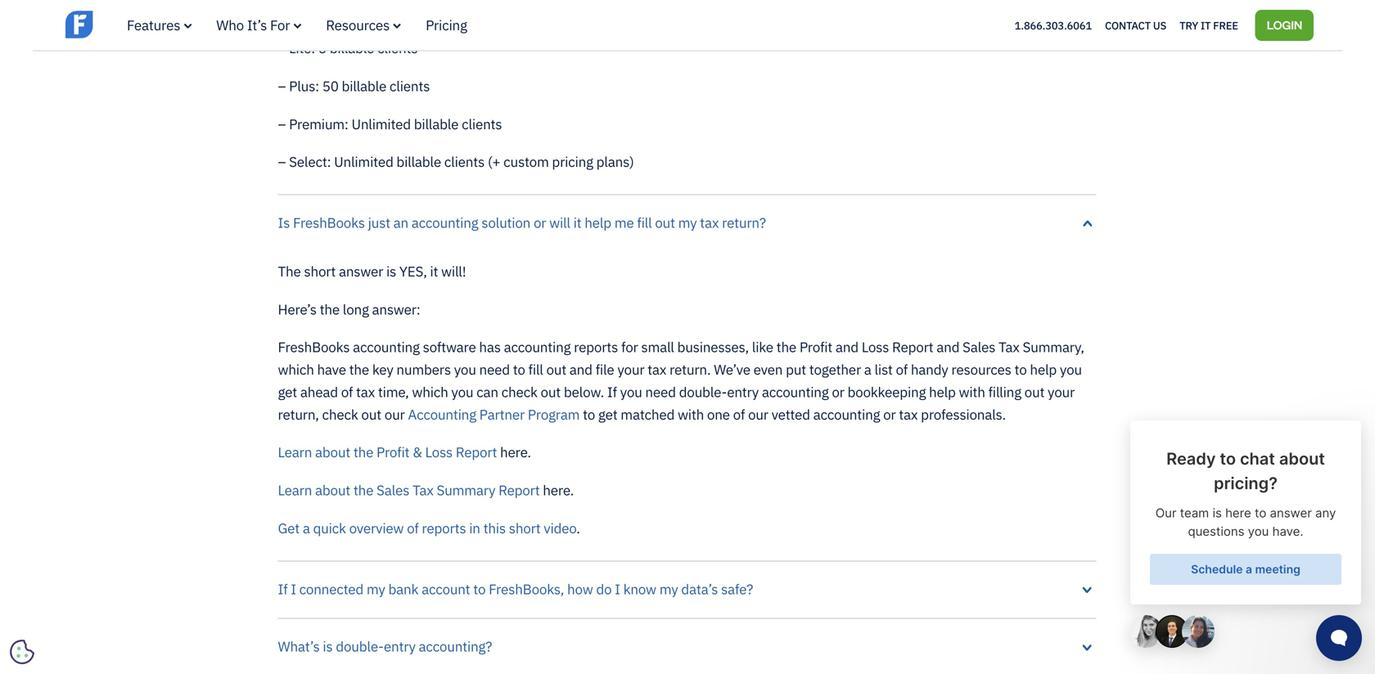 Task type: vqa. For each thing, say whether or not it's contained in the screenshot.
Become a Partner 'link'
no



Task type: locate. For each thing, give the bounding box(es) containing it.
contact us
[[1105, 18, 1166, 32]]

2 i from the left
[[615, 580, 620, 598]]

clients for – lite: 5 billable clients
[[377, 39, 418, 57]]

1 horizontal spatial with
[[959, 383, 985, 401]]

0 horizontal spatial a
[[303, 519, 310, 537]]

of right list
[[896, 361, 908, 379]]

report
[[892, 338, 933, 356], [456, 443, 497, 461], [499, 481, 540, 499]]

0 vertical spatial a
[[320, 1, 327, 19]]

2 here's from the top
[[278, 300, 317, 318]]

short right the
[[304, 262, 336, 280]]

0 horizontal spatial help
[[585, 214, 611, 232]]

tax down bookkeeping
[[899, 405, 918, 423]]

1 horizontal spatial i
[[615, 580, 620, 598]]

0 vertical spatial tax
[[999, 338, 1020, 356]]

1 vertical spatial freshbooks
[[278, 338, 350, 356]]

tax
[[999, 338, 1020, 356], [413, 481, 434, 499]]

2 horizontal spatial or
[[883, 405, 896, 423]]

1 vertical spatial entry
[[384, 638, 416, 656]]

out
[[655, 214, 675, 232], [546, 361, 566, 379], [541, 383, 561, 401], [1024, 383, 1045, 401], [361, 405, 381, 423]]

which
[[278, 361, 314, 379], [412, 383, 448, 401]]

1 vertical spatial need
[[645, 383, 676, 401]]

the left long
[[320, 300, 340, 318]]

report up this
[[499, 481, 540, 499]]

0 vertical spatial quick
[[330, 1, 363, 19]]

0 vertical spatial here's
[[278, 1, 317, 19]]

quick up – lite: 5 billable clients
[[330, 1, 363, 19]]

clients up (+
[[462, 115, 502, 133]]

accounting right "has"
[[504, 338, 571, 356]]

clients for – plus: 50 billable clients
[[390, 77, 430, 95]]

learn for learn about the profit & loss report
[[278, 443, 312, 461]]

double- up accounting partner program to get matched with one of our vetted accounting or tax professionals.
[[679, 383, 727, 401]]

need up matched
[[645, 383, 676, 401]]

tax
[[700, 214, 719, 232], [648, 361, 666, 379], [356, 383, 375, 401], [899, 405, 918, 423]]

2 horizontal spatial and
[[937, 338, 959, 356]]

our left the vetted
[[748, 405, 768, 423]]

learn up 'get'
[[278, 481, 312, 499]]

even
[[754, 361, 783, 379]]

unlimited down "– premium: unlimited billable clients"
[[334, 153, 393, 171]]

if i connected my bank account to freshbooks, how do i know my data's safe?
[[278, 580, 753, 598]]

0 horizontal spatial tax
[[413, 481, 434, 499]]

our down time, in the left of the page
[[384, 405, 405, 423]]

0 vertical spatial sales
[[963, 338, 995, 356]]

loss inside freshbooks accounting software has accounting reports for small businesses, like the profit and loss report and sales tax summary, which have the key numbers you need to fill out and file your tax return. we've even put together a list of handy resources to help you get ahead of tax time, which you can check out below. if you need double-entry accounting or bookkeeping help with filling out your return, check out our
[[862, 338, 889, 356]]

2 – from the top
[[278, 77, 286, 95]]

video
[[544, 519, 576, 537]]

tax up resources
[[999, 338, 1020, 356]]

which down numbers
[[412, 383, 448, 401]]

report inside freshbooks accounting software has accounting reports for small businesses, like the profit and loss report and sales tax summary, which have the key numbers you need to fill out and file your tax return. we've even put together a list of handy resources to help you get ahead of tax time, which you can check out below. if you need double-entry accounting or bookkeeping help with filling out your return, check out our
[[892, 338, 933, 356]]

tax left return?
[[700, 214, 719, 232]]

unlimited down – plus: 50 billable clients on the top left
[[352, 115, 411, 133]]

1 – from the top
[[278, 39, 286, 57]]

0 vertical spatial it
[[1201, 18, 1211, 32]]

1 vertical spatial with
[[678, 405, 704, 423]]

2 horizontal spatial a
[[864, 361, 871, 379]]

1 vertical spatial quick
[[313, 519, 346, 537]]

loss right &
[[425, 443, 453, 461]]

2 vertical spatial help
[[929, 383, 956, 401]]

billable
[[453, 1, 497, 19], [330, 39, 374, 57], [342, 77, 386, 95], [414, 115, 459, 133], [396, 153, 441, 171]]

here's for here's the long answer:
[[278, 300, 317, 318]]

account
[[422, 580, 470, 598]]

– premium: unlimited billable clients
[[278, 115, 502, 133]]

billable down resources
[[330, 39, 374, 57]]

0 horizontal spatial loss
[[425, 443, 453, 461]]

reports
[[574, 338, 618, 356], [422, 519, 466, 537]]

1 learn from the top
[[278, 443, 312, 461]]

1 vertical spatial fill
[[528, 361, 543, 379]]

about for sales
[[315, 481, 350, 499]]

is
[[386, 262, 396, 280], [323, 638, 333, 656]]

pricing
[[552, 153, 593, 171]]

0 horizontal spatial double-
[[336, 638, 384, 656]]

get a quick overview of reports in this short video .
[[278, 519, 580, 537]]

– left plus:
[[278, 77, 286, 95]]

fill inside freshbooks accounting software has accounting reports for small businesses, like the profit and loss report and sales tax summary, which have the key numbers you need to fill out and file your tax return. we've even put together a list of handy resources to help you get ahead of tax time, which you can check out below. if you need double-entry accounting or bookkeeping help with filling out your return, check out our
[[528, 361, 543, 379]]

here's down the
[[278, 300, 317, 318]]

here. down partner
[[500, 443, 531, 461]]

– left lite:
[[278, 39, 286, 57]]

– left select:
[[278, 153, 286, 171]]

help left me
[[585, 214, 611, 232]]

short
[[304, 262, 336, 280], [509, 519, 541, 537]]

below.
[[564, 383, 604, 401]]

it
[[1201, 18, 1211, 32], [573, 214, 581, 232], [430, 262, 438, 280]]

1 vertical spatial tax
[[413, 481, 434, 499]]

check down ahead
[[322, 405, 358, 423]]

your down summary,
[[1048, 383, 1075, 401]]

1 vertical spatial which
[[412, 383, 448, 401]]

1 vertical spatial sales
[[377, 481, 409, 499]]

to down below.
[[583, 405, 595, 423]]

1 horizontal spatial double-
[[679, 383, 727, 401]]

which up ahead
[[278, 361, 314, 379]]

clients left (+
[[444, 153, 485, 171]]

accounting
[[412, 214, 478, 232], [353, 338, 420, 356], [504, 338, 571, 356], [762, 383, 829, 401], [813, 405, 880, 423]]

help down summary,
[[1030, 361, 1057, 379]]

0 horizontal spatial is
[[323, 638, 333, 656]]

about down return,
[[315, 443, 350, 461]]

here. up video
[[543, 481, 574, 499]]

reports up the file
[[574, 338, 618, 356]]

1 vertical spatial report
[[456, 443, 497, 461]]

freshbooks
[[293, 214, 365, 232], [278, 338, 350, 356]]

1 horizontal spatial reports
[[574, 338, 618, 356]]

together
[[809, 361, 861, 379]]

in left this
[[469, 519, 480, 537]]

numbers
[[397, 361, 451, 379]]

with
[[959, 383, 985, 401], [678, 405, 704, 423]]

fill up program
[[528, 361, 543, 379]]

2 vertical spatial a
[[303, 519, 310, 537]]

features link
[[127, 16, 192, 34]]

1 vertical spatial here.
[[543, 481, 574, 499]]

0 horizontal spatial reports
[[422, 519, 466, 537]]

0 horizontal spatial which
[[278, 361, 314, 379]]

of
[[437, 1, 449, 19], [896, 361, 908, 379], [341, 383, 353, 401], [733, 405, 745, 423], [407, 519, 419, 537]]

unlimited
[[352, 115, 411, 133], [334, 153, 393, 171]]

1 horizontal spatial entry
[[727, 383, 759, 401]]

.
[[576, 519, 580, 537]]

in left "freshbooks:" at the top left of the page
[[544, 1, 555, 19]]

1 vertical spatial double-
[[336, 638, 384, 656]]

1 horizontal spatial our
[[748, 405, 768, 423]]

return.
[[670, 361, 711, 379]]

need down "has"
[[479, 361, 510, 379]]

1 horizontal spatial need
[[645, 383, 676, 401]]

0 vertical spatial report
[[892, 338, 933, 356]]

data's
[[681, 580, 718, 598]]

0 horizontal spatial short
[[304, 262, 336, 280]]

0 vertical spatial help
[[585, 214, 611, 232]]

how
[[567, 580, 593, 598]]

2 about from the top
[[315, 481, 350, 499]]

profit
[[800, 338, 832, 356], [377, 443, 409, 461]]

0 vertical spatial if
[[607, 383, 617, 401]]

3 – from the top
[[278, 115, 286, 133]]

check up partner
[[501, 383, 538, 401]]

1 vertical spatial learn
[[278, 481, 312, 499]]

accounting
[[408, 405, 476, 423]]

freshbooks right is
[[293, 214, 365, 232]]

tax up get a quick overview of reports in this short video link
[[413, 481, 434, 499]]

safe?
[[721, 580, 753, 598]]

learn for learn about the sales tax summary report
[[278, 481, 312, 499]]

1 horizontal spatial short
[[509, 519, 541, 537]]

double- right what's
[[336, 638, 384, 656]]

quick right 'get'
[[313, 519, 346, 537]]

billable right 50
[[342, 77, 386, 95]]

0 horizontal spatial i
[[291, 580, 296, 598]]

&
[[413, 443, 422, 461]]

billable down "– premium: unlimited billable clients"
[[396, 153, 441, 171]]

long
[[343, 300, 369, 318]]

0 vertical spatial unlimited
[[352, 115, 411, 133]]

– plus: 50 billable clients
[[278, 77, 430, 95]]

0 vertical spatial loss
[[862, 338, 889, 356]]

of right the one
[[733, 405, 745, 423]]

will
[[549, 214, 570, 232]]

the up overview
[[353, 481, 373, 499]]

0 vertical spatial fill
[[637, 214, 652, 232]]

clients for – select: unlimited billable clients (+ custom pricing plans)
[[444, 153, 485, 171]]

a up 5
[[320, 1, 327, 19]]

sales
[[963, 338, 995, 356], [377, 481, 409, 499]]

0 vertical spatial check
[[501, 383, 538, 401]]

reports inside freshbooks accounting software has accounting reports for small businesses, like the profit and loss report and sales tax summary, which have the key numbers you need to fill out and file your tax return. we've even put together a list of handy resources to help you get ahead of tax time, which you can check out below. if you need double-entry accounting or bookkeeping help with filling out your return, check out our
[[574, 338, 618, 356]]

0 horizontal spatial or
[[534, 214, 546, 232]]

1 about from the top
[[315, 443, 350, 461]]

1 vertical spatial your
[[1048, 383, 1075, 401]]

1 horizontal spatial it
[[573, 214, 581, 232]]

1 horizontal spatial tax
[[999, 338, 1020, 356]]

2 vertical spatial report
[[499, 481, 540, 499]]

2 learn from the top
[[278, 481, 312, 499]]

learn
[[278, 443, 312, 461], [278, 481, 312, 499]]

fill
[[637, 214, 652, 232], [528, 361, 543, 379]]

to
[[513, 361, 525, 379], [1015, 361, 1027, 379], [583, 405, 595, 423], [473, 580, 486, 598]]

small
[[641, 338, 674, 356]]

short right this
[[509, 519, 541, 537]]

1 vertical spatial profit
[[377, 443, 409, 461]]

report up summary
[[456, 443, 497, 461]]

cookie preferences image
[[10, 640, 34, 665]]

plans)
[[596, 153, 634, 171]]

an
[[393, 214, 408, 232]]

resources link
[[326, 16, 401, 34]]

2 our from the left
[[748, 405, 768, 423]]

here's
[[278, 1, 317, 19], [278, 300, 317, 318]]

0 vertical spatial freshbooks
[[293, 214, 365, 232]]

1 horizontal spatial fill
[[637, 214, 652, 232]]

learn down return,
[[278, 443, 312, 461]]

4 – from the top
[[278, 153, 286, 171]]

clients up "– premium: unlimited billable clients"
[[390, 77, 430, 95]]

accounting partner program link
[[405, 405, 580, 423]]

or down bookkeeping
[[883, 405, 896, 423]]

0 vertical spatial entry
[[727, 383, 759, 401]]

the right the like
[[776, 338, 796, 356]]

0 vertical spatial about
[[315, 443, 350, 461]]

1 i from the left
[[291, 580, 296, 598]]

1 horizontal spatial report
[[499, 481, 540, 499]]

2 vertical spatial or
[[883, 405, 896, 423]]

cookie consent banner dialog
[[12, 473, 258, 662]]

0 vertical spatial with
[[959, 383, 985, 401]]

reports down learn about the sales tax summary report here.
[[422, 519, 466, 537]]

the left key
[[349, 361, 369, 379]]

double-
[[679, 383, 727, 401], [336, 638, 384, 656]]

or down together
[[832, 383, 844, 401]]

me
[[614, 214, 634, 232]]

report for learn about the profit & loss report here.
[[456, 443, 497, 461]]

1 horizontal spatial or
[[832, 383, 844, 401]]

resources
[[951, 361, 1011, 379]]

sales down learn about the profit & loss report link
[[377, 481, 409, 499]]

1 horizontal spatial which
[[412, 383, 448, 401]]

us
[[1153, 18, 1166, 32]]

can
[[476, 383, 498, 401]]

quick for overview
[[313, 519, 346, 537]]

0 horizontal spatial report
[[456, 443, 497, 461]]

1 horizontal spatial sales
[[963, 338, 995, 356]]

1 vertical spatial or
[[832, 383, 844, 401]]

sales up resources
[[963, 338, 995, 356]]

1 vertical spatial is
[[323, 638, 333, 656]]

freshbooks logo image
[[65, 9, 192, 40]]

billable for premium:
[[414, 115, 459, 133]]

loss up list
[[862, 338, 889, 356]]

out right the filling
[[1024, 383, 1045, 401]]

clients down "breakdown"
[[377, 39, 418, 57]]

filling
[[988, 383, 1021, 401]]

out down time, in the left of the page
[[361, 405, 381, 423]]

here's up lite:
[[278, 1, 317, 19]]

accounting right 'an'
[[412, 214, 478, 232]]

a right 'get'
[[303, 519, 310, 537]]

it left will!
[[430, 262, 438, 280]]

1 vertical spatial check
[[322, 405, 358, 423]]

yes,
[[399, 262, 427, 280]]

you down software
[[454, 361, 476, 379]]

1 vertical spatial a
[[864, 361, 871, 379]]

here. for learn about the sales tax summary report here.
[[543, 481, 574, 499]]

1 vertical spatial about
[[315, 481, 350, 499]]

0 vertical spatial in
[[544, 1, 555, 19]]

or left will
[[534, 214, 546, 232]]

entry left accounting?
[[384, 638, 416, 656]]

loss
[[862, 338, 889, 356], [425, 443, 453, 461]]

put
[[786, 361, 806, 379]]

my left return?
[[678, 214, 697, 232]]

with up 'professionals.'
[[959, 383, 985, 401]]

if left connected
[[278, 580, 288, 598]]

0 horizontal spatial sales
[[377, 481, 409, 499]]

the left &
[[353, 443, 373, 461]]

key
[[372, 361, 393, 379]]

– lite: 5 billable clients
[[278, 39, 418, 57]]

1 horizontal spatial is
[[386, 262, 396, 280]]

1 horizontal spatial help
[[929, 383, 956, 401]]

1 our from the left
[[384, 405, 405, 423]]

0 horizontal spatial fill
[[528, 361, 543, 379]]

it right will
[[573, 214, 581, 232]]

2 horizontal spatial help
[[1030, 361, 1057, 379]]

here's a quick breakdown of billable clients in freshbooks:
[[278, 1, 634, 19]]

2 horizontal spatial report
[[892, 338, 933, 356]]

– left premium:
[[278, 115, 286, 133]]

0 vertical spatial get
[[278, 383, 297, 401]]

to right account
[[473, 580, 486, 598]]

get
[[278, 383, 297, 401], [598, 405, 618, 423]]

i right the do
[[615, 580, 620, 598]]

it right try
[[1201, 18, 1211, 32]]

help down handy
[[929, 383, 956, 401]]

and
[[836, 338, 859, 356], [937, 338, 959, 356], [570, 361, 592, 379]]

1 vertical spatial get
[[598, 405, 618, 423]]

0 vertical spatial short
[[304, 262, 336, 280]]

2 vertical spatial it
[[430, 262, 438, 280]]

file
[[596, 361, 614, 379]]

my left bank in the bottom of the page
[[367, 580, 385, 598]]

the
[[320, 300, 340, 318], [776, 338, 796, 356], [349, 361, 369, 379], [353, 443, 373, 461], [353, 481, 373, 499]]

1 vertical spatial help
[[1030, 361, 1057, 379]]

is right what's
[[323, 638, 333, 656]]

1 here's from the top
[[278, 1, 317, 19]]

need
[[479, 361, 510, 379], [645, 383, 676, 401]]

the short answer is yes, it will!
[[278, 262, 466, 280]]

–
[[278, 39, 286, 57], [278, 77, 286, 95], [278, 115, 286, 133], [278, 153, 286, 171]]

1 vertical spatial here's
[[278, 300, 317, 318]]

1 horizontal spatial loss
[[862, 338, 889, 356]]

quick for breakdown
[[330, 1, 363, 19]]

plus:
[[289, 77, 319, 95]]

a for get a quick overview of reports in this short video .
[[303, 519, 310, 537]]

your down for
[[617, 361, 644, 379]]

you left can
[[451, 383, 473, 401]]

do
[[596, 580, 612, 598]]

is left yes,
[[386, 262, 396, 280]]

0 horizontal spatial here.
[[500, 443, 531, 461]]

1 horizontal spatial your
[[1048, 383, 1075, 401]]

clients left "freshbooks:" at the top left of the page
[[500, 1, 541, 19]]

about for profit
[[315, 443, 350, 461]]

0 horizontal spatial entry
[[384, 638, 416, 656]]



Task type: describe. For each thing, give the bounding box(es) containing it.
billable for lite:
[[330, 39, 374, 57]]

has
[[479, 338, 501, 356]]

– for – premium: unlimited billable clients
[[278, 115, 286, 133]]

just
[[368, 214, 390, 232]]

0 horizontal spatial if
[[278, 580, 288, 598]]

5
[[318, 39, 326, 57]]

1.866.303.6061 link
[[1015, 18, 1092, 32]]

businesses,
[[677, 338, 749, 356]]

who it's for
[[216, 16, 290, 34]]

solution
[[481, 214, 530, 232]]

try it free
[[1180, 18, 1238, 32]]

get
[[278, 519, 300, 537]]

with inside freshbooks accounting software has accounting reports for small businesses, like the profit and loss report and sales tax summary, which have the key numbers you need to fill out and file your tax return. we've even put together a list of handy resources to help you get ahead of tax time, which you can check out below. if you need double-entry accounting or bookkeeping help with filling out your return, check out our
[[959, 383, 985, 401]]

this
[[483, 519, 506, 537]]

1.866.303.6061
[[1015, 18, 1092, 32]]

bank
[[388, 580, 418, 598]]

0 vertical spatial is
[[386, 262, 396, 280]]

accounting partner program to get matched with one of our vetted accounting or tax professionals.
[[405, 405, 1006, 423]]

ahead
[[300, 383, 338, 401]]

the
[[278, 262, 301, 280]]

will!
[[441, 262, 466, 280]]

reports for in
[[422, 519, 466, 537]]

1 horizontal spatial check
[[501, 383, 538, 401]]

here's the long answer:
[[278, 300, 420, 318]]

premium:
[[289, 115, 348, 133]]

what's is double-entry accounting?
[[278, 638, 492, 656]]

learn about the profit & loss report link
[[278, 443, 497, 461]]

profit inside freshbooks accounting software has accounting reports for small businesses, like the profit and loss report and sales tax summary, which have the key numbers you need to fill out and file your tax return. we've even put together a list of handy resources to help you get ahead of tax time, which you can check out below. if you need double-entry accounting or bookkeeping help with filling out your return, check out our
[[800, 338, 832, 356]]

billable right "breakdown"
[[453, 1, 497, 19]]

you up matched
[[620, 383, 642, 401]]

bookkeeping
[[848, 383, 926, 401]]

tax inside freshbooks accounting software has accounting reports for small businesses, like the profit and loss report and sales tax summary, which have the key numbers you need to fill out and file your tax return. we've even put together a list of handy resources to help you get ahead of tax time, which you can check out below. if you need double-entry accounting or bookkeeping help with filling out your return, check out our
[[999, 338, 1020, 356]]

have
[[317, 361, 346, 379]]

is freshbooks just an accounting solution or will it help me fill out my tax return?
[[278, 214, 766, 232]]

know
[[623, 580, 656, 598]]

here's for here's a quick breakdown of billable clients in freshbooks:
[[278, 1, 317, 19]]

a inside freshbooks accounting software has accounting reports for small businesses, like the profit and loss report and sales tax summary, which have the key numbers you need to fill out and file your tax return. we've even put together a list of handy resources to help you get ahead of tax time, which you can check out below. if you need double-entry accounting or bookkeeping help with filling out your return, check out our
[[864, 361, 871, 379]]

pricing
[[426, 16, 467, 34]]

one
[[707, 405, 730, 423]]

1 horizontal spatial get
[[598, 405, 618, 423]]

contact us link
[[1105, 15, 1166, 36]]

our inside freshbooks accounting software has accounting reports for small businesses, like the profit and loss report and sales tax summary, which have the key numbers you need to fill out and file your tax return. we've even put together a list of handy resources to help you get ahead of tax time, which you can check out below. if you need double-entry accounting or bookkeeping help with filling out your return, check out our
[[384, 405, 405, 423]]

free
[[1213, 18, 1238, 32]]

summary
[[437, 481, 495, 499]]

who it's for link
[[216, 16, 301, 34]]

0 horizontal spatial your
[[617, 361, 644, 379]]

freshbooks,
[[489, 580, 564, 598]]

select:
[[289, 153, 331, 171]]

resources
[[326, 16, 390, 34]]

1 vertical spatial loss
[[425, 443, 453, 461]]

like
[[752, 338, 773, 356]]

my right know
[[659, 580, 678, 598]]

what's
[[278, 638, 320, 656]]

0 horizontal spatial with
[[678, 405, 704, 423]]

list
[[875, 361, 893, 379]]

summary,
[[1023, 338, 1084, 356]]

unlimited for premium:
[[352, 115, 411, 133]]

connected
[[299, 580, 363, 598]]

a for here's a quick breakdown of billable clients in freshbooks:
[[320, 1, 327, 19]]

0 vertical spatial which
[[278, 361, 314, 379]]

if inside freshbooks accounting software has accounting reports for small businesses, like the profit and loss report and sales tax summary, which have the key numbers you need to fill out and file your tax return. we've even put together a list of handy resources to help you get ahead of tax time, which you can check out below. if you need double-entry accounting or bookkeeping help with filling out your return, check out our
[[607, 383, 617, 401]]

of right overview
[[407, 519, 419, 537]]

accounting?
[[419, 638, 492, 656]]

or inside freshbooks accounting software has accounting reports for small businesses, like the profit and loss report and sales tax summary, which have the key numbers you need to fill out and file your tax return. we've even put together a list of handy resources to help you get ahead of tax time, which you can check out below. if you need double-entry accounting or bookkeeping help with filling out your return, check out our
[[832, 383, 844, 401]]

entry inside freshbooks accounting software has accounting reports for small businesses, like the profit and loss report and sales tax summary, which have the key numbers you need to fill out and file your tax return. we've even put together a list of handy resources to help you get ahead of tax time, which you can check out below. if you need double-entry accounting or bookkeeping help with filling out your return, check out our
[[727, 383, 759, 401]]

billable for plus:
[[342, 77, 386, 95]]

features
[[127, 16, 180, 34]]

1 vertical spatial short
[[509, 519, 541, 537]]

0 horizontal spatial and
[[570, 361, 592, 379]]

to up the filling
[[1015, 361, 1027, 379]]

login
[[1267, 17, 1302, 32]]

clients for – premium: unlimited billable clients
[[462, 115, 502, 133]]

partner
[[479, 405, 525, 423]]

– for – lite: 5 billable clients
[[278, 39, 286, 57]]

here. for learn about the profit & loss report here.
[[500, 443, 531, 461]]

billable for select:
[[396, 153, 441, 171]]

answer
[[339, 262, 383, 280]]

try it free link
[[1180, 15, 1238, 36]]

time,
[[378, 383, 409, 401]]

learn about the sales tax summary report here.
[[278, 481, 574, 499]]

0 horizontal spatial in
[[469, 519, 480, 537]]

program
[[528, 405, 580, 423]]

of right "breakdown"
[[437, 1, 449, 19]]

professionals.
[[921, 405, 1006, 423]]

1 vertical spatial it
[[573, 214, 581, 232]]

tax down the "small"
[[648, 361, 666, 379]]

unlimited for select:
[[334, 153, 393, 171]]

(+
[[488, 153, 500, 171]]

double- inside freshbooks accounting software has accounting reports for small businesses, like the profit and loss report and sales tax summary, which have the key numbers you need to fill out and file your tax return. we've even put together a list of handy resources to help you get ahead of tax time, which you can check out below. if you need double-entry accounting or bookkeeping help with filling out your return, check out our
[[679, 383, 727, 401]]

return,
[[278, 405, 319, 423]]

tax left time, in the left of the page
[[356, 383, 375, 401]]

1 horizontal spatial in
[[544, 1, 555, 19]]

of down have
[[341, 383, 353, 401]]

learn about the profit & loss report here.
[[278, 443, 531, 461]]

freshbooks:
[[558, 1, 634, 19]]

get inside freshbooks accounting software has accounting reports for small businesses, like the profit and loss report and sales tax summary, which have the key numbers you need to fill out and file your tax return. we've even put together a list of handy resources to help you get ahead of tax time, which you can check out below. if you need double-entry accounting or bookkeeping help with filling out your return, check out our
[[278, 383, 297, 401]]

50
[[322, 77, 339, 95]]

report for learn about the sales tax summary report here.
[[499, 481, 540, 499]]

handy
[[911, 361, 948, 379]]

matched
[[621, 405, 675, 423]]

– for – plus: 50 billable clients
[[278, 77, 286, 95]]

– for – select: unlimited billable clients (+ custom pricing plans)
[[278, 153, 286, 171]]

it's
[[247, 16, 267, 34]]

get a quick overview of reports in this short video link
[[278, 519, 576, 537]]

contact
[[1105, 18, 1151, 32]]

answer:
[[372, 300, 420, 318]]

1 horizontal spatial and
[[836, 338, 859, 356]]

for
[[270, 16, 290, 34]]

freshbooks inside freshbooks accounting software has accounting reports for small businesses, like the profit and loss report and sales tax summary, which have the key numbers you need to fill out and file your tax return. we've even put together a list of handy resources to help you get ahead of tax time, which you can check out below. if you need double-entry accounting or bookkeeping help with filling out your return, check out our
[[278, 338, 350, 356]]

0 horizontal spatial profit
[[377, 443, 409, 461]]

out up program
[[541, 383, 561, 401]]

0 horizontal spatial need
[[479, 361, 510, 379]]

reports for for
[[574, 338, 618, 356]]

you down summary,
[[1060, 361, 1082, 379]]

we've
[[714, 361, 750, 379]]

who
[[216, 16, 244, 34]]

accounting up key
[[353, 338, 420, 356]]

software
[[423, 338, 476, 356]]

accounting down put
[[762, 383, 829, 401]]

learn about the sales tax summary report link
[[278, 481, 540, 499]]

out up below.
[[546, 361, 566, 379]]

sales inside freshbooks accounting software has accounting reports for small businesses, like the profit and loss report and sales tax summary, which have the key numbers you need to fill out and file your tax return. we've even put together a list of handy resources to help you get ahead of tax time, which you can check out below. if you need double-entry accounting or bookkeeping help with filling out your return, check out our
[[963, 338, 995, 356]]

accounting down bookkeeping
[[813, 405, 880, 423]]

return?
[[722, 214, 766, 232]]

try
[[1180, 18, 1198, 32]]

login link
[[1255, 10, 1314, 41]]

overview
[[349, 519, 404, 537]]

to up partner
[[513, 361, 525, 379]]

– select: unlimited billable clients (+ custom pricing plans)
[[278, 153, 634, 171]]

is
[[278, 214, 290, 232]]

out right me
[[655, 214, 675, 232]]



